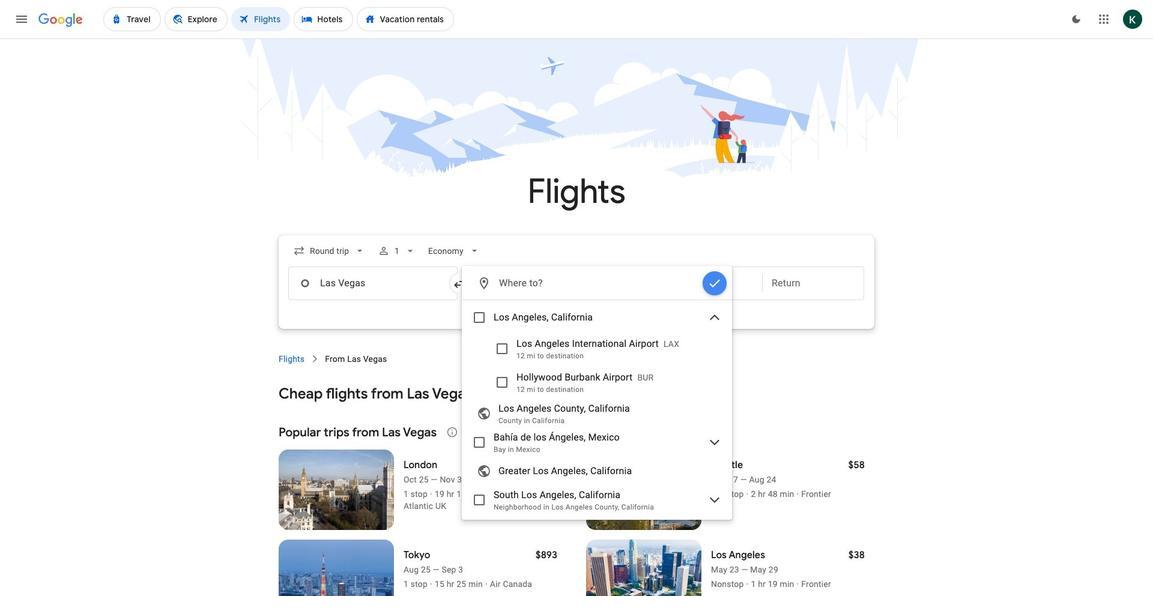 Task type: locate. For each thing, give the bounding box(es) containing it.
list box
[[463, 300, 732, 520]]

58 US dollars text field
[[849, 460, 865, 472]]

Flight search field
[[269, 236, 884, 520]]

Where from? text field
[[288, 267, 458, 300]]

toggle nearby airports for los angeles, california image
[[708, 311, 722, 325]]

swap origin and destination. image
[[453, 276, 467, 291]]

None field
[[288, 237, 371, 266], [424, 237, 486, 266], [288, 237, 371, 266], [424, 237, 486, 266]]

 image
[[747, 580, 749, 589]]

los angeles county, california option
[[463, 400, 732, 428]]

 image
[[747, 490, 749, 499], [797, 490, 799, 499], [485, 580, 488, 589], [797, 580, 799, 589]]

893 US dollars text field
[[536, 550, 558, 562]]



Task type: vqa. For each thing, say whether or not it's contained in the screenshot.
38 US dollars text box
yes



Task type: describe. For each thing, give the bounding box(es) containing it.
change appearance image
[[1062, 5, 1091, 34]]

38 US dollars text field
[[849, 550, 865, 562]]

Where to?  text field
[[499, 269, 701, 298]]

main menu image
[[14, 12, 29, 26]]

toggle nearby airports for bahía de los ángeles, mexico image
[[708, 436, 722, 450]]

474 US dollars text field
[[536, 460, 558, 472]]

enter your destination dialog
[[462, 266, 732, 520]]

done image
[[708, 276, 722, 291]]

greater los angeles, california option
[[463, 457, 732, 486]]

Return text field
[[772, 267, 855, 300]]

list box inside the 'enter your destination' dialog
[[463, 300, 732, 520]]

Departure text field
[[671, 267, 753, 300]]

toggle nearby airports for south los angeles, california image
[[708, 493, 722, 508]]



